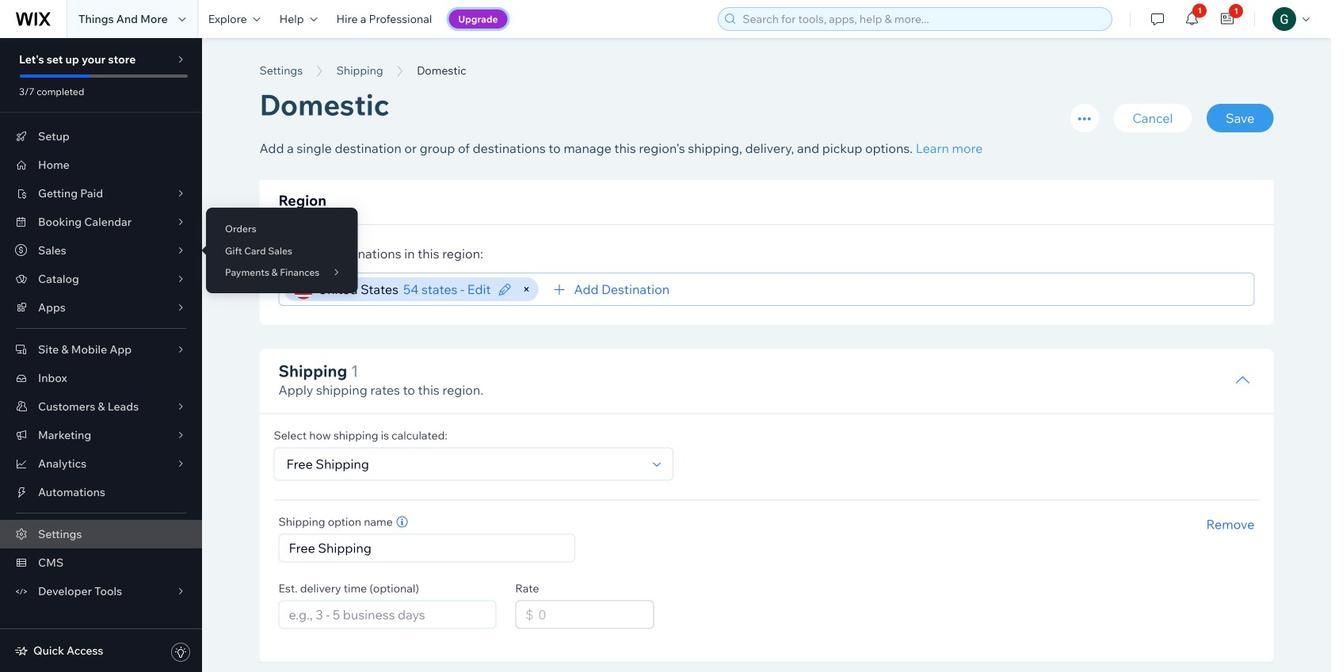 Task type: locate. For each thing, give the bounding box(es) containing it.
arrow up outline image
[[1235, 372, 1251, 389]]

0 field
[[534, 601, 649, 628]]

sidebar element
[[0, 38, 202, 672]]

None field
[[675, 273, 1247, 305], [282, 448, 646, 480], [675, 273, 1247, 305], [282, 448, 646, 480]]

e.g., 3 - 5 business days field
[[284, 601, 491, 628]]

Search for tools, apps, help & more... field
[[738, 8, 1107, 30]]

e.g., Standard Shipping field
[[284, 535, 570, 561]]



Task type: vqa. For each thing, say whether or not it's contained in the screenshot.
the Communications
no



